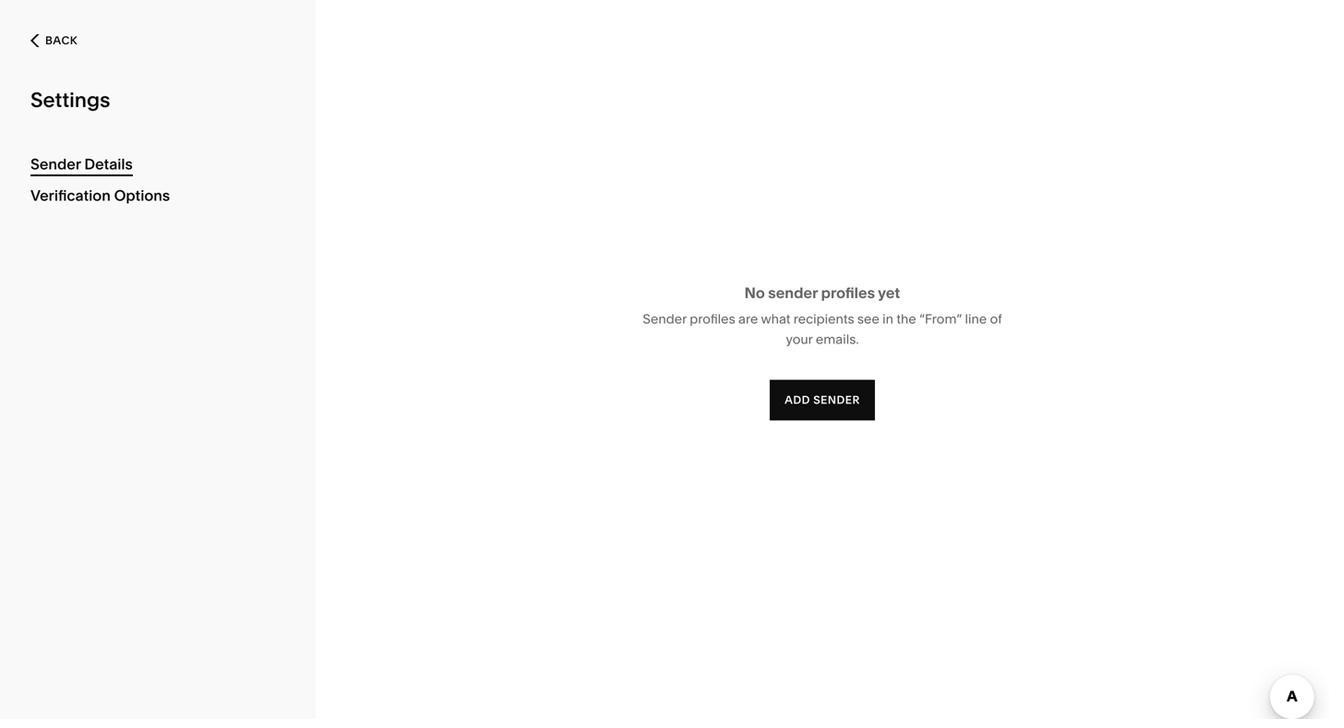 Task type: describe. For each thing, give the bounding box(es) containing it.
no sender profiles yet sender profiles are what recipients see in the "from" line of your emails.
[[643, 284, 1003, 347]]

details
[[84, 155, 133, 173]]

your
[[786, 332, 813, 347]]

sender details
[[30, 155, 133, 173]]

0 horizontal spatial sender
[[30, 155, 81, 173]]

options
[[114, 187, 170, 205]]

sender details link
[[30, 149, 285, 180]]

1 vertical spatial profiles
[[690, 311, 736, 327]]

emails.
[[816, 332, 859, 347]]

sender
[[769, 284, 818, 302]]

sender inside 'button'
[[814, 393, 861, 407]]

verification options link
[[30, 180, 285, 211]]

add
[[785, 393, 811, 407]]

what
[[761, 311, 791, 327]]

recipients
[[794, 311, 855, 327]]

yet
[[878, 284, 901, 302]]



Task type: locate. For each thing, give the bounding box(es) containing it.
sender right add
[[814, 393, 861, 407]]

1 horizontal spatial profiles
[[822, 284, 876, 302]]

see
[[858, 311, 880, 327]]

line
[[966, 311, 988, 327]]

no
[[745, 284, 765, 302]]

the
[[897, 311, 917, 327]]

sender
[[30, 155, 81, 173], [643, 311, 687, 327], [814, 393, 861, 407]]

verification options
[[30, 187, 170, 205]]

1 horizontal spatial sender
[[643, 311, 687, 327]]

in
[[883, 311, 894, 327]]

profiles left are on the top of page
[[690, 311, 736, 327]]

add sender
[[785, 393, 861, 407]]

0 vertical spatial sender
[[30, 155, 81, 173]]

0 horizontal spatial profiles
[[690, 311, 736, 327]]

sender left are on the top of page
[[643, 311, 687, 327]]

2 vertical spatial sender
[[814, 393, 861, 407]]

1 vertical spatial sender
[[643, 311, 687, 327]]

back button
[[25, 20, 83, 61]]

0 vertical spatial profiles
[[822, 284, 876, 302]]

sender up "verification"
[[30, 155, 81, 173]]

"from"
[[920, 311, 963, 327]]

2 horizontal spatial sender
[[814, 393, 861, 407]]

add sender button
[[770, 380, 875, 421]]

verification
[[30, 187, 111, 205]]

are
[[739, 311, 759, 327]]

profiles
[[822, 284, 876, 302], [690, 311, 736, 327]]

profiles up see
[[822, 284, 876, 302]]

settings
[[30, 87, 110, 112]]

back
[[45, 34, 78, 47]]

of
[[991, 311, 1003, 327]]

sender inside no sender profiles yet sender profiles are what recipients see in the "from" line of your emails.
[[643, 311, 687, 327]]



Task type: vqa. For each thing, say whether or not it's contained in the screenshot.
no sender profiles yet sender profiles are what recipients see in the "from" line of your emails.
yes



